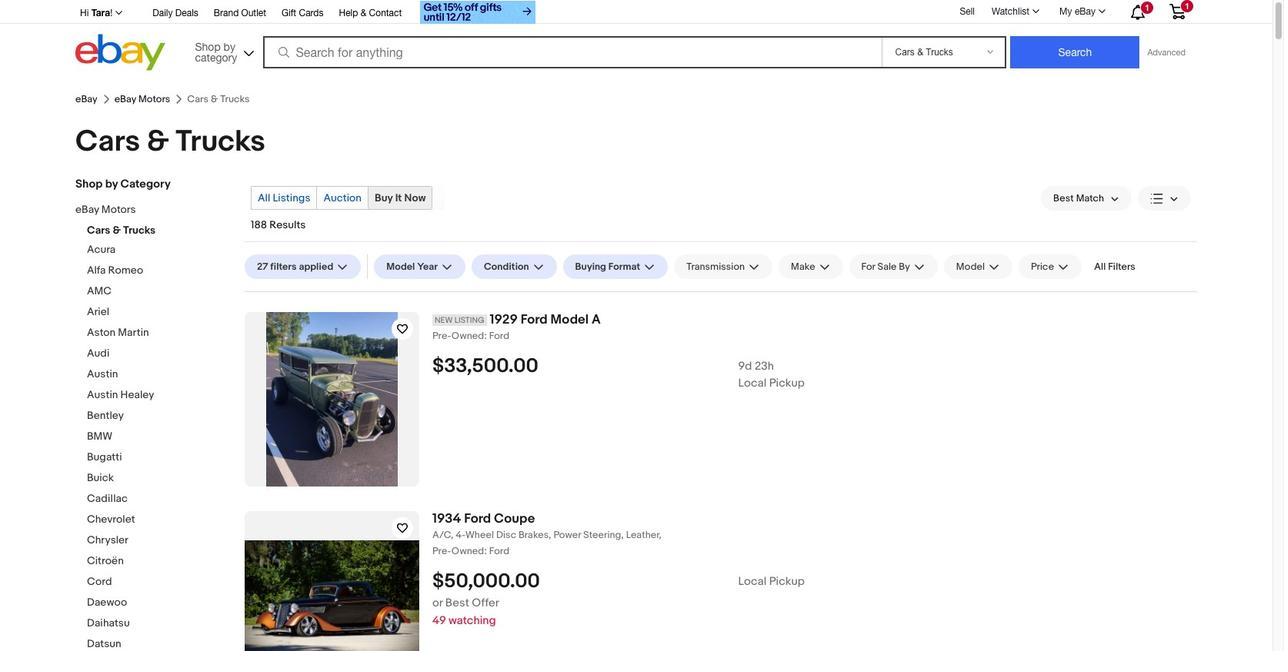 Task type: locate. For each thing, give the bounding box(es) containing it.
cars up acura
[[87, 224, 110, 237]]

0 vertical spatial austin
[[87, 368, 118, 381]]

best left match at top
[[1054, 192, 1074, 205]]

1 vertical spatial trucks
[[123, 224, 156, 237]]

amc
[[87, 285, 111, 298]]

0 horizontal spatial best
[[445, 596, 469, 611]]

0 horizontal spatial trucks
[[123, 224, 156, 237]]

pickup inside local pickup or best offer 49 watching
[[769, 575, 805, 589]]

ebay motors link down category
[[75, 203, 222, 218]]

ebay motors link up 'cars & trucks'
[[114, 93, 170, 105]]

motors for ebay motors
[[138, 93, 170, 105]]

0 horizontal spatial by
[[105, 177, 118, 192]]

austin
[[87, 368, 118, 381], [87, 389, 118, 402]]

bmw
[[87, 430, 112, 443]]

buying format button
[[563, 255, 668, 279]]

or
[[432, 596, 443, 611]]

1 austin from the top
[[87, 368, 118, 381]]

0 horizontal spatial motors
[[101, 203, 136, 216]]

1 pre- from the top
[[432, 330, 452, 342]]

1 vertical spatial by
[[105, 177, 118, 192]]

model
[[386, 261, 415, 273], [956, 261, 985, 273], [551, 312, 589, 328]]

shop left category
[[75, 177, 103, 192]]

188
[[251, 219, 267, 232]]

shop for shop by category
[[195, 40, 221, 53]]

& inside 'account' navigation
[[361, 8, 367, 18]]

audi link
[[87, 347, 233, 362]]

cadillac link
[[87, 492, 233, 507]]

ford down the disc
[[489, 545, 509, 558]]

:
[[484, 330, 487, 342], [484, 545, 487, 558]]

local inside 9d 23h local pickup
[[738, 376, 767, 391]]

motors for ebay motors cars & trucks acura alfa romeo amc ariel aston martin audi austin austin healey bentley bmw bugatti buick cadillac chevrolet chrysler citroën cord daewoo daihatsu datsun
[[101, 203, 136, 216]]

owned inside 1934 ford coupe a/c, 4-wheel disc brakes, power steering, leather, pre-owned : ford
[[452, 545, 484, 558]]

coupe
[[494, 512, 535, 527]]

1 horizontal spatial best
[[1054, 192, 1074, 205]]

model right by at right
[[956, 261, 985, 273]]

daewoo
[[87, 596, 127, 609]]

pre- inside 1934 ford coupe a/c, 4-wheel disc brakes, power steering, leather, pre-owned : ford
[[432, 545, 452, 558]]

cars inside 'ebay motors cars & trucks acura alfa romeo amc ariel aston martin audi austin austin healey bentley bmw bugatti buick cadillac chevrolet chrysler citroën cord daewoo daihatsu datsun'
[[87, 224, 110, 237]]

0 vertical spatial pre-
[[432, 330, 452, 342]]

2 pre- from the top
[[432, 545, 452, 558]]

1 vertical spatial all
[[1094, 261, 1106, 273]]

ford
[[521, 312, 548, 328], [489, 330, 509, 342], [464, 512, 491, 527], [489, 545, 509, 558]]

by inside shop by category
[[224, 40, 235, 53]]

1 vertical spatial &
[[147, 124, 169, 160]]

new
[[435, 315, 453, 325]]

0 vertical spatial all
[[258, 192, 270, 205]]

daihatsu
[[87, 617, 130, 630]]

1 vertical spatial owned
[[452, 545, 484, 558]]

filters
[[270, 261, 297, 273]]

0 horizontal spatial model
[[386, 261, 415, 273]]

by left category
[[105, 177, 118, 192]]

2 horizontal spatial model
[[956, 261, 985, 273]]

owned down 4-
[[452, 545, 484, 558]]

watchlist link
[[983, 2, 1047, 21]]

price
[[1031, 261, 1054, 273]]

0 horizontal spatial shop
[[75, 177, 103, 192]]

49
[[432, 614, 446, 629]]

alfa
[[87, 264, 106, 277]]

watchlist
[[992, 6, 1030, 17]]

A/C, 4-Wheel Disc Brakes, Power Steering, Leather, text field
[[432, 529, 1197, 542]]

owned
[[452, 330, 484, 342], [452, 545, 484, 558]]

category
[[120, 177, 171, 192]]

: down wheel
[[484, 545, 487, 558]]

1 horizontal spatial by
[[224, 40, 235, 53]]

Search for anything text field
[[265, 38, 879, 67]]

none text field containing pre-owned
[[432, 330, 1197, 343]]

format
[[609, 261, 640, 273]]

watching
[[449, 614, 496, 629]]

1 vertical spatial shop
[[75, 177, 103, 192]]

0 vertical spatial pickup
[[769, 376, 805, 391]]

1 left the 1 link
[[1145, 3, 1150, 12]]

None text field
[[432, 330, 1197, 343]]

model inside new listing 1929 ford model a pre-owned : ford
[[551, 312, 589, 328]]

acura link
[[87, 243, 233, 258]]

1 local from the top
[[738, 376, 767, 391]]

1 : from the top
[[484, 330, 487, 342]]

cord
[[87, 576, 112, 589]]

price button
[[1019, 255, 1082, 279]]

none text field containing pre-owned
[[432, 545, 1197, 558]]

daily deals link
[[153, 5, 198, 22]]

for sale by
[[861, 261, 910, 273]]

cars up shop by category
[[75, 124, 140, 160]]

1 vertical spatial austin
[[87, 389, 118, 402]]

model left year
[[386, 261, 415, 273]]

ford right 1929
[[521, 312, 548, 328]]

188 results
[[251, 219, 306, 232]]

ebay right ebay link
[[114, 93, 136, 105]]

help
[[339, 8, 358, 18]]

1 right 1 'dropdown button'
[[1185, 2, 1190, 11]]

0 vertical spatial trucks
[[176, 124, 265, 160]]

1 inside 'dropdown button'
[[1145, 3, 1150, 12]]

pre- down 'new'
[[432, 330, 452, 342]]

1 vertical spatial motors
[[101, 203, 136, 216]]

gift cards link
[[282, 5, 324, 22]]

best right or
[[445, 596, 469, 611]]

ebay left ebay motors
[[75, 93, 97, 105]]

ebay motors cars & trucks acura alfa romeo amc ariel aston martin audi austin austin healey bentley bmw bugatti buick cadillac chevrolet chrysler citroën cord daewoo daihatsu datsun
[[75, 203, 156, 651]]

model button
[[944, 255, 1013, 279]]

buy it now
[[375, 192, 426, 205]]

1 horizontal spatial 1
[[1185, 2, 1190, 11]]

ebay for ebay
[[75, 93, 97, 105]]

0 vertical spatial by
[[224, 40, 235, 53]]

ebay motors link
[[114, 93, 170, 105], [75, 203, 222, 218]]

make
[[791, 261, 815, 273]]

all left filters
[[1094, 261, 1106, 273]]

new listing 1929 ford model a pre-owned : ford
[[432, 312, 601, 342]]

daihatsu link
[[87, 617, 233, 632]]

by for category
[[224, 40, 235, 53]]

ebay up acura
[[75, 203, 99, 216]]

help & contact link
[[339, 5, 402, 22]]

27
[[257, 261, 268, 273]]

1 vertical spatial cars
[[87, 224, 110, 237]]

None submit
[[1011, 36, 1140, 68]]

motors up 'cars & trucks'
[[138, 93, 170, 105]]

results
[[269, 219, 306, 232]]

healey
[[120, 389, 154, 402]]

owned inside new listing 1929 ford model a pre-owned : ford
[[452, 330, 484, 342]]

by for category
[[105, 177, 118, 192]]

local
[[738, 376, 767, 391], [738, 575, 767, 589]]

ebay inside 'ebay motors cars & trucks acura alfa romeo amc ariel aston martin audi austin austin healey bentley bmw bugatti buick cadillac chevrolet chrysler citroën cord daewoo daihatsu datsun'
[[75, 203, 99, 216]]

0 vertical spatial :
[[484, 330, 487, 342]]

bugatti
[[87, 451, 122, 464]]

category
[[195, 51, 237, 63]]

motors down shop by category
[[101, 203, 136, 216]]

pickup down the a/c, 4-wheel disc brakes, power steering, leather, text box
[[769, 575, 805, 589]]

best inside local pickup or best offer 49 watching
[[445, 596, 469, 611]]

2 owned from the top
[[452, 545, 484, 558]]

: inside 1934 ford coupe a/c, 4-wheel disc brakes, power steering, leather, pre-owned : ford
[[484, 545, 487, 558]]

motors
[[138, 93, 170, 105], [101, 203, 136, 216]]

1 horizontal spatial trucks
[[176, 124, 265, 160]]

& up category
[[147, 124, 169, 160]]

0 vertical spatial owned
[[452, 330, 484, 342]]

pre- down a/c,
[[432, 545, 452, 558]]

shop inside shop by category
[[195, 40, 221, 53]]

: down listing on the left top
[[484, 330, 487, 342]]

0 vertical spatial local
[[738, 376, 767, 391]]

0 vertical spatial shop
[[195, 40, 221, 53]]

2 local from the top
[[738, 575, 767, 589]]

1 vertical spatial :
[[484, 545, 487, 558]]

1 vertical spatial ebay motors link
[[75, 203, 222, 218]]

0 vertical spatial motors
[[138, 93, 170, 105]]

disc
[[496, 529, 516, 542]]

27 filters applied
[[257, 261, 333, 273]]

0 horizontal spatial &
[[113, 224, 121, 237]]

& up acura
[[113, 224, 121, 237]]

advanced link
[[1140, 37, 1193, 68]]

2 horizontal spatial &
[[361, 8, 367, 18]]

0 horizontal spatial all
[[258, 192, 270, 205]]

1 vertical spatial local
[[738, 575, 767, 589]]

deals
[[175, 8, 198, 18]]

model for model
[[956, 261, 985, 273]]

1 horizontal spatial model
[[551, 312, 589, 328]]

1934 ford coupe link
[[432, 512, 1197, 528]]

1 vertical spatial pre-
[[432, 545, 452, 558]]

9d
[[738, 359, 752, 374]]

0 vertical spatial &
[[361, 8, 367, 18]]

by
[[224, 40, 235, 53], [105, 177, 118, 192]]

citroën
[[87, 555, 124, 568]]

$50,000.00
[[432, 570, 540, 594]]

1 vertical spatial best
[[445, 596, 469, 611]]

my ebay
[[1060, 6, 1096, 17]]

ebay right my
[[1075, 6, 1096, 17]]

1 horizontal spatial &
[[147, 124, 169, 160]]

ford down 1929
[[489, 330, 509, 342]]

& right 'help'
[[361, 8, 367, 18]]

shop down brand
[[195, 40, 221, 53]]

owned down listing on the left top
[[452, 330, 484, 342]]

1 owned from the top
[[452, 330, 484, 342]]

pickup down 23h
[[769, 376, 805, 391]]

1 horizontal spatial motors
[[138, 93, 170, 105]]

2 vertical spatial &
[[113, 224, 121, 237]]

austin down audi
[[87, 368, 118, 381]]

steering,
[[583, 529, 624, 542]]

1 horizontal spatial shop
[[195, 40, 221, 53]]

2 pickup from the top
[[769, 575, 805, 589]]

amc link
[[87, 285, 233, 299]]

for sale by button
[[849, 255, 938, 279]]

2 : from the top
[[484, 545, 487, 558]]

1 vertical spatial pickup
[[769, 575, 805, 589]]

datsun link
[[87, 638, 233, 652]]

0 vertical spatial best
[[1054, 192, 1074, 205]]

model left a
[[551, 312, 589, 328]]

all up the 188
[[258, 192, 270, 205]]

gift
[[282, 8, 296, 18]]

austin up bentley
[[87, 389, 118, 402]]

& for trucks
[[147, 124, 169, 160]]

1 horizontal spatial all
[[1094, 261, 1106, 273]]

ebay link
[[75, 93, 97, 105]]

cord link
[[87, 576, 233, 590]]

model for model year
[[386, 261, 415, 273]]

&
[[361, 8, 367, 18], [147, 124, 169, 160], [113, 224, 121, 237]]

None text field
[[432, 545, 1197, 558]]

by down brand
[[224, 40, 235, 53]]

ebay for ebay motors cars & trucks acura alfa romeo amc ariel aston martin audi austin austin healey bentley bmw bugatti buick cadillac chevrolet chrysler citroën cord daewoo daihatsu datsun
[[75, 203, 99, 216]]

cadillac
[[87, 492, 128, 506]]

motors inside 'ebay motors cars & trucks acura alfa romeo amc ariel aston martin audi austin austin healey bentley bmw bugatti buick cadillac chevrolet chrysler citroën cord daewoo daihatsu datsun'
[[101, 203, 136, 216]]

pickup
[[769, 376, 805, 391], [769, 575, 805, 589]]

best inside dropdown button
[[1054, 192, 1074, 205]]

1 pickup from the top
[[769, 376, 805, 391]]

all inside button
[[1094, 261, 1106, 273]]

condition button
[[472, 255, 557, 279]]

all listings
[[258, 192, 310, 205]]

0 horizontal spatial 1
[[1145, 3, 1150, 12]]



Task type: vqa. For each thing, say whether or not it's contained in the screenshot.
to in 'Just select the button below to continue without a match.'
no



Task type: describe. For each thing, give the bounding box(es) containing it.
0 vertical spatial ebay motors link
[[114, 93, 170, 105]]

all for all filters
[[1094, 261, 1106, 273]]

$33,500.00
[[432, 355, 539, 378]]

brand outlet link
[[214, 5, 266, 22]]

applied
[[299, 261, 333, 273]]

ebay for ebay motors
[[114, 93, 136, 105]]

chrysler link
[[87, 534, 233, 549]]

& for contact
[[361, 8, 367, 18]]

auction link
[[317, 187, 368, 209]]

buying format
[[575, 261, 640, 273]]

brand
[[214, 8, 239, 18]]

hi tara !
[[80, 7, 113, 18]]

alfa romeo link
[[87, 264, 233, 279]]

all listings link
[[252, 187, 317, 209]]

offer
[[472, 596, 499, 611]]

tara
[[91, 7, 110, 18]]

get an extra 15% off image
[[420, 1, 536, 24]]

model year button
[[374, 255, 465, 279]]

chevrolet link
[[87, 513, 233, 528]]

austin link
[[87, 368, 233, 382]]

account navigation
[[72, 0, 1197, 26]]

sell link
[[953, 6, 982, 17]]

ebay inside 'account' navigation
[[1075, 6, 1096, 17]]

a/c,
[[432, 529, 454, 542]]

best match
[[1054, 192, 1104, 205]]

daily
[[153, 8, 173, 18]]

shop by category button
[[188, 34, 257, 67]]

for
[[861, 261, 875, 273]]

1 button
[[1117, 1, 1157, 22]]

aston martin link
[[87, 326, 233, 341]]

1934
[[432, 512, 461, 527]]

ebay motors
[[114, 93, 170, 105]]

wheel
[[466, 529, 494, 542]]

condition
[[484, 261, 529, 273]]

cards
[[299, 8, 324, 18]]

9d 23h local pickup
[[738, 359, 805, 391]]

all filters
[[1094, 261, 1136, 273]]

buy
[[375, 192, 393, 205]]

shop by category banner
[[72, 0, 1197, 75]]

daewoo link
[[87, 596, 233, 611]]

gift cards
[[282, 8, 324, 18]]

23h
[[755, 359, 774, 374]]

it
[[395, 192, 402, 205]]

bentley link
[[87, 409, 233, 424]]

auction
[[324, 192, 362, 205]]

2 austin from the top
[[87, 389, 118, 402]]

shop for shop by category
[[75, 177, 103, 192]]

ford up wheel
[[464, 512, 491, 527]]

martin
[[118, 326, 149, 339]]

buying
[[575, 261, 606, 273]]

27 filters applied button
[[245, 255, 361, 279]]

help & contact
[[339, 8, 402, 18]]

bmw link
[[87, 430, 233, 445]]

1 for 1 'dropdown button'
[[1145, 3, 1150, 12]]

my ebay link
[[1051, 2, 1113, 21]]

1929 ford model a image
[[267, 312, 398, 487]]

bentley
[[87, 409, 124, 422]]

aston
[[87, 326, 116, 339]]

chevrolet
[[87, 513, 135, 526]]

pre- inside new listing 1929 ford model a pre-owned : ford
[[432, 330, 452, 342]]

chrysler
[[87, 534, 128, 547]]

transmission button
[[674, 255, 773, 279]]

leather,
[[626, 529, 662, 542]]

brand outlet
[[214, 8, 266, 18]]

my
[[1060, 6, 1072, 17]]

model year
[[386, 261, 438, 273]]

& inside 'ebay motors cars & trucks acura alfa romeo amc ariel aston martin audi austin austin healey bentley bmw bugatti buick cadillac chevrolet chrysler citroën cord daewoo daihatsu datsun'
[[113, 224, 121, 237]]

1934 ford coupe image
[[245, 541, 419, 652]]

bugatti link
[[87, 451, 233, 466]]

make button
[[779, 255, 843, 279]]

romeo
[[108, 264, 143, 277]]

: inside new listing 1929 ford model a pre-owned : ford
[[484, 330, 487, 342]]

0 vertical spatial cars
[[75, 124, 140, 160]]

shop by category
[[75, 177, 171, 192]]

all for all listings
[[258, 192, 270, 205]]

now
[[404, 192, 426, 205]]

shop by category
[[195, 40, 237, 63]]

none submit inside shop by category banner
[[1011, 36, 1140, 68]]

view: list view image
[[1150, 190, 1179, 207]]

buick link
[[87, 472, 233, 486]]

4-
[[456, 529, 466, 542]]

pickup inside 9d 23h local pickup
[[769, 376, 805, 391]]

local pickup or best offer 49 watching
[[432, 575, 805, 629]]

all filters button
[[1088, 255, 1142, 279]]

best match button
[[1041, 186, 1132, 211]]

power
[[554, 529, 581, 542]]

1929
[[490, 312, 518, 328]]

brakes,
[[519, 529, 551, 542]]

1 for the 1 link
[[1185, 2, 1190, 11]]

local inside local pickup or best offer 49 watching
[[738, 575, 767, 589]]

a
[[592, 312, 601, 328]]

trucks inside 'ebay motors cars & trucks acura alfa romeo amc ariel aston martin audi austin austin healey bentley bmw bugatti buick cadillac chevrolet chrysler citroën cord daewoo daihatsu datsun'
[[123, 224, 156, 237]]

1 link
[[1160, 0, 1195, 22]]



